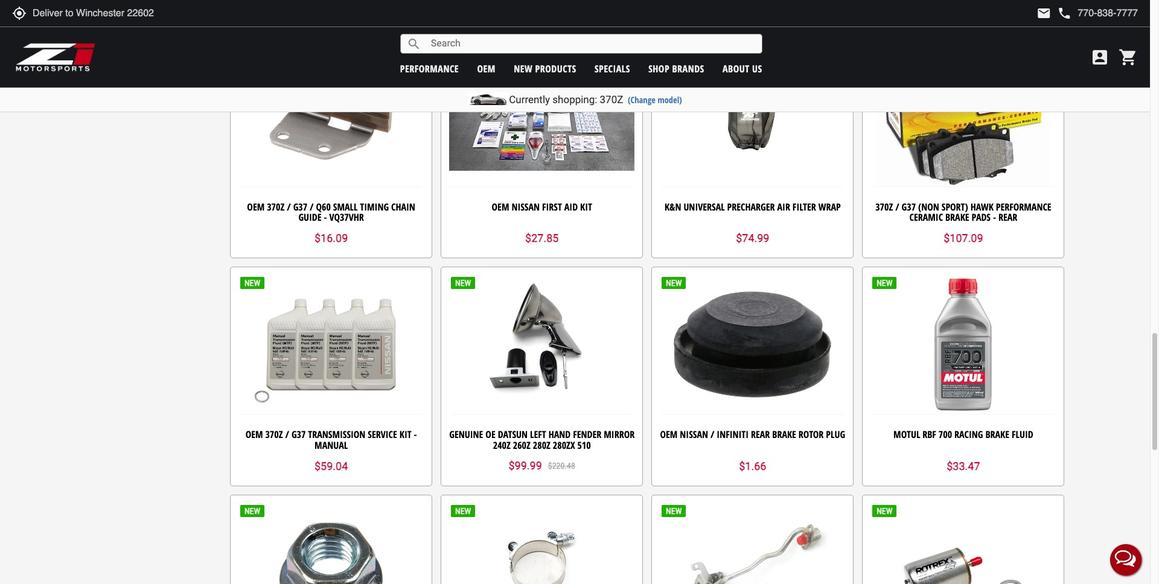 Task type: locate. For each thing, give the bounding box(es) containing it.
- right service
[[414, 428, 417, 442]]

$99.99 $220.48
[[509, 460, 576, 473]]

- right pads
[[994, 211, 997, 224]]

kit right aid
[[581, 200, 592, 214]]

brake
[[946, 211, 970, 224], [773, 428, 797, 442], [986, 428, 1010, 442]]

q60
[[316, 200, 331, 214]]

370z left manual
[[265, 428, 283, 442]]

oem for oem 370z / g37 transmission service kit - manual
[[246, 428, 263, 442]]

370z inside 370z / g37 (non sport) hawk performance ceramic brake pads - rear
[[876, 200, 894, 214]]

fender
[[573, 428, 602, 442]]

hawk
[[971, 200, 994, 214]]

shop brands
[[649, 62, 705, 75]]

specials link
[[595, 62, 631, 75]]

1 horizontal spatial kit
[[581, 200, 592, 214]]

370z / g37 (non sport) hawk performance ceramic brake pads - rear
[[876, 200, 1052, 224]]

manual
[[315, 439, 348, 452]]

- for hawk
[[994, 211, 997, 224]]

account_box link
[[1088, 48, 1113, 67]]

mail link
[[1037, 6, 1052, 21]]

kit right service
[[400, 428, 412, 442]]

oem for oem link
[[477, 62, 496, 75]]

$59.04
[[315, 460, 348, 473]]

g37 left q60
[[293, 200, 308, 214]]

g37 left (non
[[902, 200, 916, 214]]

motul rbf 700 racing brake fluid
[[894, 428, 1034, 442]]

/ left guide
[[287, 200, 291, 214]]

service
[[368, 428, 397, 442]]

240z
[[493, 439, 511, 452]]

brands
[[673, 62, 705, 75]]

1 horizontal spatial rear
[[999, 211, 1018, 224]]

rear
[[999, 211, 1018, 224], [751, 428, 770, 442]]

nissan for first
[[512, 200, 540, 214]]

small
[[333, 200, 358, 214]]

- inside oem 370z / g37 / q60 small timing chain guide - vq37vhr
[[324, 211, 327, 224]]

0 vertical spatial kit
[[581, 200, 592, 214]]

nissan
[[512, 200, 540, 214], [680, 428, 709, 442]]

/ left ceramic
[[896, 200, 900, 214]]

brake inside 370z / g37 (non sport) hawk performance ceramic brake pads - rear
[[946, 211, 970, 224]]

currently
[[509, 94, 550, 106]]

about us
[[723, 62, 763, 75]]

0 vertical spatial nissan
[[512, 200, 540, 214]]

kit inside oem 370z / g37 transmission service kit - manual
[[400, 428, 412, 442]]

/ left q60
[[310, 200, 314, 214]]

-
[[324, 211, 327, 224], [994, 211, 997, 224], [414, 428, 417, 442]]

performance
[[997, 200, 1052, 214]]

rotor
[[799, 428, 824, 442]]

oem for oem nissan / infiniti rear brake rotor plug
[[661, 428, 678, 442]]

rear right "infiniti"
[[751, 428, 770, 442]]

- inside oem 370z / g37 transmission service kit - manual
[[414, 428, 417, 442]]

brake left the "rotor"
[[773, 428, 797, 442]]

air
[[778, 200, 791, 214]]

shop
[[649, 62, 670, 75]]

g37 for oem 370z / g37 / q60 small timing chain guide - vq37vhr
[[293, 200, 308, 214]]

account_box
[[1091, 48, 1110, 67]]

brake left fluid
[[986, 428, 1010, 442]]

brake up '$107.09'
[[946, 211, 970, 224]]

rear right pads
[[999, 211, 1018, 224]]

oem inside oem 370z / g37 / q60 small timing chain guide - vq37vhr
[[247, 200, 265, 214]]

0 horizontal spatial nissan
[[512, 200, 540, 214]]

0 horizontal spatial -
[[324, 211, 327, 224]]

(change model) link
[[628, 94, 682, 106]]

370z left ceramic
[[876, 200, 894, 214]]

mirror
[[604, 428, 635, 442]]

nissan left "infiniti"
[[680, 428, 709, 442]]

1 vertical spatial kit
[[400, 428, 412, 442]]

- right guide
[[324, 211, 327, 224]]

/ left "infiniti"
[[711, 428, 715, 442]]

phone link
[[1058, 6, 1139, 21]]

1 vertical spatial rear
[[751, 428, 770, 442]]

aid
[[565, 200, 578, 214]]

infiniti
[[717, 428, 749, 442]]

search
[[407, 37, 421, 51]]

kit
[[581, 200, 592, 214], [400, 428, 412, 442]]

shopping:
[[553, 94, 598, 106]]

- inside 370z / g37 (non sport) hawk performance ceramic brake pads - rear
[[994, 211, 997, 224]]

shopping_cart link
[[1116, 48, 1139, 67]]

oem inside oem 370z / g37 transmission service kit - manual
[[246, 428, 263, 442]]

0 vertical spatial rear
[[999, 211, 1018, 224]]

370z inside oem 370z / g37 / q60 small timing chain guide - vq37vhr
[[267, 200, 285, 214]]

g37 inside oem 370z / g37 / q60 small timing chain guide - vq37vhr
[[293, 200, 308, 214]]

racing
[[955, 428, 984, 442]]

1 horizontal spatial -
[[414, 428, 417, 442]]

g37
[[293, 200, 308, 214], [902, 200, 916, 214], [292, 428, 306, 442]]

pads
[[972, 211, 991, 224]]

rbf
[[923, 428, 937, 442]]

nissan left first
[[512, 200, 540, 214]]

g37 inside oem 370z / g37 transmission service kit - manual
[[292, 428, 306, 442]]

/ left manual
[[285, 428, 289, 442]]

$220.48
[[548, 462, 576, 471]]

700
[[939, 428, 953, 442]]

1 vertical spatial nissan
[[680, 428, 709, 442]]

oem for oem nissan first aid kit
[[492, 200, 510, 214]]

370z left guide
[[267, 200, 285, 214]]

280zx
[[553, 439, 575, 452]]

/ inside oem 370z / g37 transmission service kit - manual
[[285, 428, 289, 442]]

about
[[723, 62, 750, 75]]

new
[[514, 62, 533, 75]]

mail
[[1037, 6, 1052, 21]]

280z
[[533, 439, 551, 452]]

performance link
[[400, 62, 459, 75]]

0 horizontal spatial kit
[[400, 428, 412, 442]]

1 horizontal spatial nissan
[[680, 428, 709, 442]]

g37 left manual
[[292, 428, 306, 442]]

2 horizontal spatial -
[[994, 211, 997, 224]]

1 horizontal spatial brake
[[946, 211, 970, 224]]

370z
[[600, 94, 624, 106], [267, 200, 285, 214], [876, 200, 894, 214], [265, 428, 283, 442]]

transmission
[[308, 428, 366, 442]]

mail phone
[[1037, 6, 1072, 21]]

/
[[287, 200, 291, 214], [310, 200, 314, 214], [896, 200, 900, 214], [285, 428, 289, 442], [711, 428, 715, 442]]

oem
[[477, 62, 496, 75], [247, 200, 265, 214], [492, 200, 510, 214], [246, 428, 263, 442], [661, 428, 678, 442]]

vq37vhr
[[330, 211, 364, 224]]

(change
[[628, 94, 656, 106]]



Task type: describe. For each thing, give the bounding box(es) containing it.
oem nissan / infiniti rear brake rotor plug
[[661, 428, 846, 442]]

$74.99
[[736, 232, 770, 244]]

(non
[[919, 200, 940, 214]]

specials
[[595, 62, 631, 75]]

$1.66
[[740, 460, 767, 473]]

wrap
[[819, 200, 841, 214]]

performance
[[400, 62, 459, 75]]

oem link
[[477, 62, 496, 75]]

370z left (change
[[600, 94, 624, 106]]

model)
[[658, 94, 682, 106]]

sport)
[[942, 200, 969, 214]]

guide
[[299, 211, 322, 224]]

510
[[578, 439, 591, 452]]

$99.99
[[509, 460, 542, 473]]

filter
[[793, 200, 817, 214]]

g37 inside 370z / g37 (non sport) hawk performance ceramic brake pads - rear
[[902, 200, 916, 214]]

$33.47
[[947, 460, 981, 473]]

rear inside 370z / g37 (non sport) hawk performance ceramic brake pads - rear
[[999, 211, 1018, 224]]

oe
[[486, 428, 496, 442]]

plug
[[827, 428, 846, 442]]

k&n
[[665, 200, 682, 214]]

genuine oe datsun left hand fender mirror 240z 260z 280z 280zx 510
[[450, 428, 635, 452]]

shop brands link
[[649, 62, 705, 75]]

new products link
[[514, 62, 577, 75]]

us
[[753, 62, 763, 75]]

about us link
[[723, 62, 763, 75]]

- for q60
[[324, 211, 327, 224]]

ceramic
[[910, 211, 944, 224]]

$16.09
[[315, 232, 348, 244]]

left
[[530, 428, 547, 442]]

370z inside oem 370z / g37 transmission service kit - manual
[[265, 428, 283, 442]]

oem for oem 370z / g37 / q60 small timing chain guide - vq37vhr
[[247, 200, 265, 214]]

0 horizontal spatial brake
[[773, 428, 797, 442]]

first
[[542, 200, 562, 214]]

/ for oem 370z / g37 / q60 small timing chain guide - vq37vhr
[[287, 200, 291, 214]]

g37 for oem 370z / g37 transmission service kit - manual
[[292, 428, 306, 442]]

new products
[[514, 62, 577, 75]]

shopping_cart
[[1119, 48, 1139, 67]]

$107.09
[[944, 232, 984, 244]]

0 horizontal spatial rear
[[751, 428, 770, 442]]

Search search field
[[421, 34, 762, 53]]

fluid
[[1012, 428, 1034, 442]]

oem nissan first aid kit
[[492, 200, 592, 214]]

phone
[[1058, 6, 1072, 21]]

k&n universal precharger air filter wrap
[[665, 200, 841, 214]]

universal
[[684, 200, 725, 214]]

nissan for /
[[680, 428, 709, 442]]

2 horizontal spatial brake
[[986, 428, 1010, 442]]

my_location
[[12, 6, 27, 21]]

datsun
[[498, 428, 528, 442]]

hand
[[549, 428, 571, 442]]

currently shopping: 370z (change model)
[[509, 94, 682, 106]]

timing
[[360, 200, 389, 214]]

/ inside 370z / g37 (non sport) hawk performance ceramic brake pads - rear
[[896, 200, 900, 214]]

oem 370z / g37 transmission service kit - manual
[[246, 428, 417, 452]]

260z
[[513, 439, 531, 452]]

precharger
[[728, 200, 775, 214]]

oem 370z / g37 / q60 small timing chain guide - vq37vhr
[[247, 200, 416, 224]]

products
[[536, 62, 577, 75]]

motul
[[894, 428, 921, 442]]

/ for oem nissan / infiniti rear brake rotor plug
[[711, 428, 715, 442]]

/ for oem 370z / g37 transmission service kit - manual
[[285, 428, 289, 442]]

chain
[[391, 200, 416, 214]]

$27.85
[[526, 232, 559, 244]]

z1 motorsports logo image
[[15, 42, 96, 72]]

genuine
[[450, 428, 483, 442]]



Task type: vqa. For each thing, say whether or not it's contained in the screenshot.
New Products link
yes



